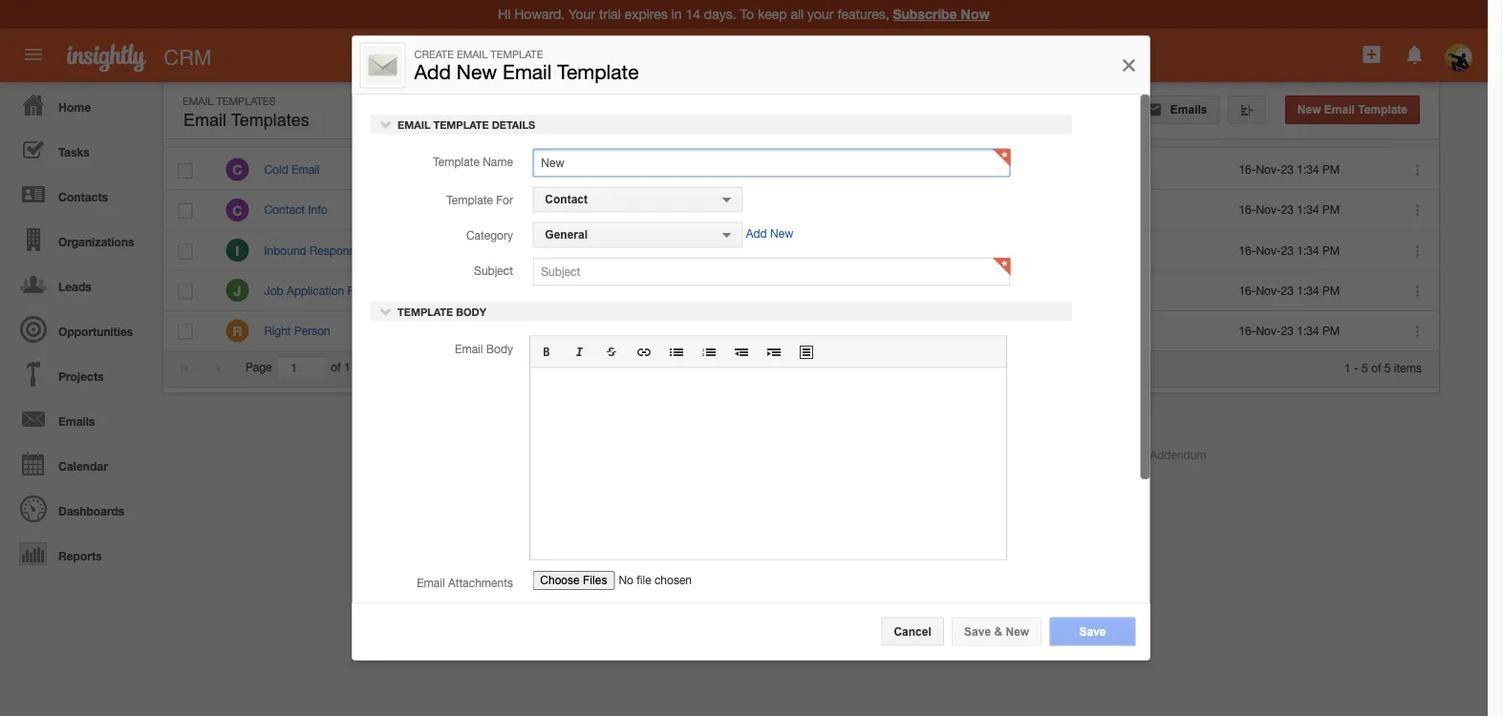 Task type: describe. For each thing, give the bounding box(es) containing it.
contact for r's contact cell
[[924, 324, 965, 338]]

new inside button
[[1006, 626, 1030, 639]]

you for r
[[460, 324, 479, 338]]

owner
[[608, 123, 644, 137]]

info
[[308, 203, 328, 217]]

contact button
[[532, 187, 743, 213]]

subscribe now link
[[893, 6, 990, 22]]

applying...
[[494, 284, 547, 297]]

thanks for j
[[436, 284, 474, 297]]

1 5 from the left
[[1362, 361, 1369, 375]]

howard for thanks for applying...
[[608, 284, 649, 297]]

contact info link
[[264, 203, 337, 217]]

tasks link
[[5, 127, 153, 172]]

cancel
[[894, 626, 932, 639]]

reports link
[[5, 532, 153, 576]]

howard brown link for can you point me to the right person?
[[608, 324, 685, 338]]

row containing name
[[163, 112, 1439, 148]]

data processing addendum link
[[1063, 448, 1207, 462]]

for
[[496, 194, 513, 207]]

data
[[1063, 448, 1087, 462]]

created
[[1238, 123, 1282, 137]]

template up owner
[[558, 60, 639, 83]]

contact cell for r
[[909, 311, 1081, 352]]

pm for me
[[1323, 324, 1341, 338]]

16-nov-23 1:34 pm cell for us.
[[1225, 231, 1392, 271]]

to for c
[[529, 163, 539, 176]]

category inside add new email template dialog
[[466, 229, 513, 242]]

j row
[[163, 271, 1440, 311]]

new inside the create email template add new email template
[[457, 60, 497, 83]]

c link for cold email
[[226, 158, 249, 181]]

r link
[[226, 320, 249, 343]]

new up the subject 'text box'
[[770, 227, 793, 241]]

howard brown link for do you have time to connect?
[[608, 163, 685, 176]]

home link
[[5, 82, 153, 127]]

1 - 5 of 5 items
[[1345, 361, 1423, 375]]

Name text field
[[532, 149, 1010, 177]]

person
[[294, 324, 331, 338]]

connecting
[[494, 203, 551, 217]]

privacy policy link
[[972, 448, 1044, 462]]

c link for contact info
[[226, 199, 249, 222]]

pm for us.
[[1323, 244, 1341, 257]]

1 horizontal spatial emails link
[[1132, 96, 1220, 124]]

add new email template dialog
[[352, 36, 1151, 717]]

save for save & new
[[965, 626, 992, 639]]

email templates email templates
[[183, 95, 309, 130]]

0 vertical spatial emails
[[1168, 103, 1208, 116]]

dashboards
[[58, 505, 124, 518]]

16-nov-23 1:34 pm cell for time
[[1225, 150, 1392, 190]]

nov- for us.
[[1257, 244, 1282, 257]]

of 1
[[331, 361, 350, 375]]

have
[[476, 163, 501, 176]]

do you have time to connect?
[[436, 163, 590, 176]]

2 1:34 from the top
[[1298, 203, 1320, 217]]

for for j
[[477, 284, 491, 297]]

2 of from the left
[[1372, 361, 1382, 375]]

howard for can you point me to the right person?
[[608, 324, 649, 338]]

thanks for applying... link
[[436, 284, 547, 297]]

body for email body
[[486, 343, 513, 356]]

items
[[1395, 361, 1423, 375]]

1 of from the left
[[331, 361, 341, 375]]

time
[[504, 163, 526, 176]]

thanks for contacting us.
[[436, 244, 566, 257]]

thanks for c
[[436, 203, 474, 217]]

cancel button
[[882, 618, 944, 647]]

i link
[[226, 239, 249, 262]]

thanks for contacting us. link
[[436, 244, 566, 257]]

1:34 for us.
[[1298, 244, 1320, 257]]

blog
[[510, 448, 534, 462]]

refresh list image
[[991, 103, 1009, 116]]

16-nov-23 1:34 pm cell for me
[[1225, 311, 1392, 352]]

chevron down image
[[379, 305, 392, 318]]

add new link
[[746, 227, 793, 241]]

right person
[[264, 324, 331, 338]]

1:34 for me
[[1298, 324, 1320, 338]]

23 for me
[[1282, 324, 1294, 338]]

cold email link
[[264, 163, 329, 176]]

brown for do you have time to connect?
[[652, 163, 685, 176]]

2 23 from the top
[[1282, 203, 1294, 217]]

subject inside add new email template dialog
[[474, 264, 513, 278]]

16-nov-23 1:34 pm for me
[[1239, 324, 1341, 338]]

inbound response link
[[264, 244, 371, 257]]

template name
[[433, 155, 513, 169]]

name inside row
[[264, 123, 296, 137]]

howard brown link for thanks for contacting us.
[[608, 244, 685, 257]]

email templates button
[[179, 106, 314, 135]]

save button
[[1050, 618, 1136, 647]]

you for c
[[454, 163, 473, 176]]

j link
[[226, 279, 249, 302]]

leads
[[58, 280, 92, 293]]

thanks for applying...
[[436, 284, 547, 297]]

home
[[58, 100, 91, 114]]

subscribe
[[893, 6, 958, 22]]

person?
[[589, 324, 631, 338]]

1 1 from the left
[[344, 361, 350, 375]]

16- inside j row
[[1239, 284, 1257, 297]]

brown for thanks for applying...
[[652, 284, 685, 297]]

row group containing c
[[163, 150, 1440, 352]]

projects link
[[5, 352, 153, 397]]

1:34 for time
[[1298, 163, 1320, 176]]

navigation containing home
[[0, 82, 153, 576]]

howard brown for thanks for applying...
[[608, 284, 685, 297]]

can you point me to the right person?
[[436, 324, 631, 338]]

lead cell
[[909, 150, 1081, 190]]

now
[[961, 6, 990, 22]]

1 vertical spatial add
[[746, 227, 767, 241]]

howard brown for do you have time to connect?
[[608, 163, 685, 176]]

dashboards link
[[5, 487, 153, 532]]

c for cold email
[[233, 162, 242, 178]]

all link
[[527, 41, 585, 75]]

organizations
[[58, 235, 134, 249]]

2 16- from the top
[[1239, 203, 1257, 217]]

nov- inside j row
[[1257, 284, 1282, 297]]

2 nov- from the top
[[1257, 203, 1282, 217]]

brown for can you point me to the right person?
[[652, 324, 685, 338]]

contacting
[[494, 244, 548, 257]]

c for contact info
[[233, 202, 242, 218]]

r
[[233, 323, 242, 339]]

inbound
[[264, 244, 307, 257]]

sales cell for r
[[766, 311, 909, 352]]

all
[[546, 50, 561, 65]]

contacts link
[[5, 172, 153, 217]]

leads link
[[5, 262, 153, 307]]

toolbar inside "application"
[[530, 337, 1006, 368]]

16-nov-23 1:34 pm for us.
[[1239, 244, 1341, 257]]

howard brown for thanks for contacting us.
[[608, 244, 685, 257]]

howard brown link for thanks for connecting
[[608, 203, 685, 217]]

0 horizontal spatial emails link
[[5, 397, 153, 442]]

projects
[[58, 370, 104, 383]]

contact cell for j
[[909, 271, 1081, 311]]

thanks for connecting link
[[436, 203, 551, 217]]

pm for time
[[1323, 163, 1341, 176]]

organizations link
[[5, 217, 153, 262]]

to for r
[[530, 324, 541, 338]]

subject inside row
[[436, 123, 477, 137]]

hiring
[[784, 285, 814, 297]]

page
[[246, 361, 272, 375]]

contact info
[[264, 203, 328, 217]]

subscribe now
[[893, 6, 990, 22]]

brown for thanks for connecting
[[652, 203, 685, 217]]

addendum
[[1151, 448, 1207, 462]]



Task type: locate. For each thing, give the bounding box(es) containing it.
howard for thanks for contacting us.
[[608, 244, 649, 257]]

howard brown link up general button
[[608, 203, 685, 217]]

new up date
[[1298, 103, 1322, 116]]

0 vertical spatial thanks
[[436, 203, 474, 217]]

1 vertical spatial c
[[233, 202, 242, 218]]

add up the subject 'text box'
[[746, 227, 767, 241]]

template left for
[[446, 194, 493, 207]]

sales
[[784, 164, 812, 176], [784, 245, 812, 257], [784, 325, 812, 338]]

0 horizontal spatial add
[[414, 60, 451, 83]]

howard brown link right right
[[608, 324, 685, 338]]

1 nov- from the top
[[1257, 163, 1282, 176]]

response up chevron down icon
[[348, 284, 399, 297]]

add up email template details
[[414, 60, 451, 83]]

howard up person? at the top
[[608, 284, 649, 297]]

sales cell down search this list... text field
[[766, 150, 909, 190]]

pm inside j row
[[1323, 284, 1341, 297]]

4 16- from the top
[[1239, 284, 1257, 297]]

response inside j row
[[348, 284, 399, 297]]

subject up template name
[[436, 123, 477, 137]]

c link up i link
[[226, 199, 249, 222]]

privacy
[[972, 448, 1010, 462]]

5 16- from the top
[[1239, 324, 1257, 338]]

new right 'create'
[[457, 60, 497, 83]]

23 for time
[[1282, 163, 1294, 176]]

thanks up thanks for applying... link
[[436, 244, 474, 257]]

body down point
[[486, 343, 513, 356]]

name inside add new email template dialog
[[482, 155, 513, 169]]

3 16- from the top
[[1239, 244, 1257, 257]]

contact cell
[[909, 271, 1081, 311], [909, 311, 1081, 352]]

the
[[544, 324, 560, 338]]

0 vertical spatial sales
[[784, 164, 812, 176]]

job application response link
[[264, 284, 409, 297]]

2 howard brown from the top
[[608, 203, 685, 217]]

howard inside i "row"
[[608, 244, 649, 257]]

to right 'time'
[[529, 163, 539, 176]]

emails inside navigation
[[58, 415, 95, 428]]

2 c link from the top
[[226, 199, 249, 222]]

point
[[482, 324, 508, 338]]

subject up thanks for applying...
[[474, 264, 513, 278]]

can
[[436, 324, 457, 338]]

1 vertical spatial response
[[348, 284, 399, 297]]

email attachments
[[417, 577, 513, 590]]

4 16-nov-23 1:34 pm cell from the top
[[1225, 271, 1392, 311]]

3 pm from the top
[[1323, 244, 1341, 257]]

general
[[545, 229, 587, 242]]

howard brown link down contact button
[[608, 244, 685, 257]]

4 nov- from the top
[[1257, 284, 1282, 297]]

created date
[[1238, 123, 1310, 137]]

1:34 inside the r row
[[1298, 324, 1320, 338]]

1 howard brown from the top
[[608, 163, 685, 176]]

response up job application response "link"
[[310, 244, 361, 257]]

3 1:34 from the top
[[1298, 244, 1320, 257]]

1 vertical spatial to
[[530, 324, 541, 338]]

1 for from the top
[[477, 203, 491, 217]]

add inside the create email template add new email template
[[414, 60, 451, 83]]

4 pm from the top
[[1323, 284, 1341, 297]]

1 c link from the top
[[226, 158, 249, 181]]

16-nov-23 1:34 pm cell
[[1225, 150, 1392, 190], [1225, 190, 1392, 231], [1225, 231, 1392, 271], [1225, 271, 1392, 311], [1225, 311, 1392, 352]]

1 vertical spatial subject
[[474, 264, 513, 278]]

5 brown from the top
[[652, 324, 685, 338]]

1 thanks from the top
[[436, 203, 474, 217]]

0 horizontal spatial of
[[331, 361, 341, 375]]

chevron down image
[[379, 118, 392, 131]]

c link
[[226, 158, 249, 181], [226, 199, 249, 222]]

r row
[[163, 311, 1440, 352]]

brown inside j row
[[652, 284, 685, 297]]

category up thanks for contacting us.
[[466, 229, 513, 242]]

howard for thanks for connecting
[[608, 203, 649, 217]]

1 brown from the top
[[652, 163, 685, 176]]

cold
[[264, 163, 288, 176]]

2 howard brown link from the top
[[608, 203, 685, 217]]

3 sales from the top
[[784, 325, 812, 338]]

5 howard from the top
[[608, 324, 649, 338]]

to right me
[[530, 324, 541, 338]]

2 c from the top
[[233, 202, 242, 218]]

3 brown from the top
[[652, 244, 685, 257]]

1 vertical spatial for
[[477, 244, 491, 257]]

brown up general button
[[652, 203, 685, 217]]

howard brown up general button
[[608, 203, 685, 217]]

1 horizontal spatial emails
[[1168, 103, 1208, 116]]

for inside c row
[[477, 203, 491, 217]]

1:34 inside j row
[[1298, 284, 1320, 297]]

application inside add new email template dialog
[[529, 336, 1007, 560]]

navigation
[[0, 82, 153, 576]]

connect?
[[542, 163, 590, 176]]

sales cell
[[766, 150, 909, 190], [766, 231, 909, 271], [766, 311, 909, 352]]

2 vertical spatial sales
[[784, 325, 812, 338]]

3 16-nov-23 1:34 pm from the top
[[1239, 244, 1341, 257]]

c
[[233, 162, 242, 178], [233, 202, 242, 218]]

16- for time
[[1239, 163, 1257, 176]]

lead
[[924, 163, 949, 176]]

pm inside the r row
[[1323, 324, 1341, 338]]

1 vertical spatial name
[[482, 155, 513, 169]]

save left "&"
[[965, 626, 992, 639]]

category inside row
[[779, 123, 830, 137]]

2 save from the left
[[1080, 626, 1107, 639]]

2 brown from the top
[[652, 203, 685, 217]]

sales cell for c
[[766, 150, 909, 190]]

calendar
[[58, 460, 108, 473]]

1 16- from the top
[[1239, 163, 1257, 176]]

2 for from the top
[[477, 244, 491, 257]]

to
[[529, 163, 539, 176], [530, 324, 541, 338]]

3 23 from the top
[[1282, 244, 1294, 257]]

16-nov-23 1:34 pm inside the r row
[[1239, 324, 1341, 338]]

None file field
[[532, 570, 749, 599]]

4 brown from the top
[[652, 284, 685, 297]]

3 howard brown from the top
[[608, 244, 685, 257]]

1 save from the left
[[965, 626, 992, 639]]

5 left items
[[1385, 361, 1391, 375]]

1 vertical spatial you
[[460, 324, 479, 338]]

contacts
[[58, 190, 108, 204]]

new right "&"
[[1006, 626, 1030, 639]]

howard for do you have time to connect?
[[608, 163, 649, 176]]

opportunities link
[[5, 307, 153, 352]]

job application response
[[264, 284, 399, 297]]

contact for contact info
[[264, 203, 305, 217]]

1 vertical spatial body
[[486, 343, 513, 356]]

you right do in the top left of the page
[[454, 163, 473, 176]]

category
[[779, 123, 830, 137], [466, 229, 513, 242]]

emails link down projects
[[5, 397, 153, 442]]

2 5 from the left
[[1385, 361, 1391, 375]]

category up name "text box"
[[779, 123, 830, 137]]

close image
[[1120, 54, 1139, 77]]

brown right person? at the top
[[652, 324, 685, 338]]

nov- inside i "row"
[[1257, 244, 1282, 257]]

sales for c
[[784, 164, 812, 176]]

do
[[436, 163, 451, 176]]

application
[[529, 336, 1007, 560]]

you
[[454, 163, 473, 176], [460, 324, 479, 338]]

add new
[[746, 227, 793, 241]]

1 vertical spatial templates
[[231, 110, 309, 130]]

rate
[[1127, 123, 1153, 137]]

email template details
[[394, 119, 535, 131]]

0 horizontal spatial category
[[466, 229, 513, 242]]

16-nov-23 1:34 pm for time
[[1239, 163, 1341, 176]]

1 sales cell from the top
[[766, 150, 909, 190]]

general button
[[532, 222, 743, 248]]

howard brown up person? at the top
[[608, 284, 685, 297]]

16-
[[1239, 163, 1257, 176], [1239, 203, 1257, 217], [1239, 244, 1257, 257], [1239, 284, 1257, 297], [1239, 324, 1257, 338]]

sales for r
[[784, 325, 812, 338]]

1 16-nov-23 1:34 pm cell from the top
[[1225, 150, 1392, 190]]

4 1:34 from the top
[[1298, 284, 1320, 297]]

howard brown inside the r row
[[608, 324, 685, 338]]

2 1 from the left
[[1345, 361, 1352, 375]]

create email template add new email template
[[414, 48, 639, 83]]

contact inside button
[[545, 193, 587, 206]]

5 pm from the top
[[1323, 324, 1341, 338]]

1 howard brown link from the top
[[608, 163, 685, 176]]

pm inside i "row"
[[1323, 244, 1341, 257]]

4 23 from the top
[[1282, 284, 1294, 297]]

0 vertical spatial add
[[414, 60, 451, 83]]

0 vertical spatial response
[[310, 244, 361, 257]]

1
[[344, 361, 350, 375], [1345, 361, 1352, 375]]

you right can on the top
[[460, 324, 479, 338]]

for inside i "row"
[[477, 244, 491, 257]]

0 vertical spatial templates
[[216, 95, 276, 107]]

add
[[414, 60, 451, 83], [746, 227, 767, 241]]

1:34
[[1298, 163, 1320, 176], [1298, 203, 1320, 217], [1298, 244, 1320, 257], [1298, 284, 1320, 297], [1298, 324, 1320, 338]]

brown inside i "row"
[[652, 244, 685, 257]]

2 contact cell from the top
[[909, 311, 1081, 352]]

new email template
[[1298, 103, 1408, 116]]

thanks inside i "row"
[[436, 244, 474, 257]]

5 1:34 from the top
[[1298, 324, 1320, 338]]

email body
[[455, 343, 513, 356]]

save & new button
[[952, 618, 1042, 647]]

c row
[[163, 150, 1440, 190], [163, 190, 1440, 231]]

c link left cold
[[226, 158, 249, 181]]

0 vertical spatial category
[[779, 123, 830, 137]]

you inside the r row
[[460, 324, 479, 338]]

5 16-nov-23 1:34 pm cell from the top
[[1225, 311, 1392, 352]]

howard brown right right
[[608, 324, 685, 338]]

c row up the add new link
[[163, 150, 1440, 190]]

howard brown link up person? at the top
[[608, 284, 685, 297]]

nov- for me
[[1257, 324, 1282, 338]]

brown down general button
[[652, 284, 685, 297]]

row group
[[163, 150, 1440, 352]]

howard brown for thanks for connecting
[[608, 203, 685, 217]]

emails link down "close" icon
[[1132, 96, 1220, 124]]

for for c
[[477, 203, 491, 217]]

5 howard brown link from the top
[[608, 324, 685, 338]]

template down notifications image
[[1359, 103, 1408, 116]]

for left for
[[477, 203, 491, 217]]

5 nov- from the top
[[1257, 324, 1282, 338]]

sales cell up hiring
[[766, 231, 909, 271]]

type
[[976, 123, 1001, 137]]

1 vertical spatial thanks
[[436, 244, 474, 257]]

2 vertical spatial sales cell
[[766, 311, 909, 352]]

j
[[234, 283, 241, 299]]

1 vertical spatial c link
[[226, 199, 249, 222]]

howard inside j row
[[608, 284, 649, 297]]

1 sales from the top
[[784, 164, 812, 176]]

3 16-nov-23 1:34 pm cell from the top
[[1225, 231, 1392, 271]]

1 horizontal spatial of
[[1372, 361, 1382, 375]]

2 vertical spatial thanks
[[436, 284, 474, 297]]

0 vertical spatial sales cell
[[766, 150, 909, 190]]

Search this list... text field
[[753, 96, 969, 124]]

23 inside the r row
[[1282, 324, 1294, 338]]

2 thanks from the top
[[436, 244, 474, 257]]

1 horizontal spatial 5
[[1385, 361, 1391, 375]]

processing
[[1090, 448, 1147, 462]]

nov- for time
[[1257, 163, 1282, 176]]

1 vertical spatial sales
[[784, 245, 812, 257]]

1 contact cell from the top
[[909, 271, 1081, 311]]

template up can on the top
[[397, 306, 453, 318]]

0 horizontal spatial 5
[[1362, 361, 1369, 375]]

open
[[1095, 123, 1124, 137]]

1 1:34 from the top
[[1298, 163, 1320, 176]]

none file field inside add new email template dialog
[[532, 570, 749, 599]]

1 c from the top
[[233, 162, 242, 178]]

to inside the r row
[[530, 324, 541, 338]]

for for i
[[477, 244, 491, 257]]

cell
[[1081, 150, 1225, 190], [766, 190, 909, 231], [909, 190, 1081, 231], [1081, 190, 1225, 231], [909, 231, 1081, 271], [1081, 231, 1225, 271], [1081, 271, 1225, 311], [1081, 311, 1225, 352]]

None checkbox
[[178, 163, 193, 179], [178, 284, 193, 300], [178, 163, 193, 179], [178, 284, 193, 300]]

Subject text field
[[532, 258, 1010, 286]]

email
[[457, 48, 488, 61], [503, 60, 552, 83], [183, 95, 214, 107], [1325, 103, 1355, 116], [184, 110, 227, 130], [397, 119, 430, 131], [292, 163, 320, 176], [455, 343, 483, 356], [417, 577, 445, 590]]

open rate
[[1095, 123, 1153, 137]]

howard up general button
[[608, 203, 649, 217]]

for left contacting
[[477, 244, 491, 257]]

1 howard from the top
[[608, 163, 649, 176]]

howard right right
[[608, 324, 649, 338]]

application
[[287, 284, 344, 297]]

3 sales cell from the top
[[766, 311, 909, 352]]

2 pm from the top
[[1323, 203, 1341, 217]]

policy
[[1013, 448, 1044, 462]]

1 c row from the top
[[163, 150, 1440, 190]]

0 vertical spatial name
[[264, 123, 296, 137]]

5 16-nov-23 1:34 pm from the top
[[1239, 324, 1341, 338]]

subject
[[436, 123, 477, 137], [474, 264, 513, 278]]

23 for us.
[[1282, 244, 1294, 257]]

emails
[[1168, 103, 1208, 116], [58, 415, 95, 428]]

template up template name
[[433, 119, 489, 131]]

sales cell for i
[[766, 231, 909, 271]]

16- for us.
[[1239, 244, 1257, 257]]

c row down name "text box"
[[163, 190, 1440, 231]]

brown inside the r row
[[652, 324, 685, 338]]

save for save
[[1080, 626, 1107, 639]]

16- inside i "row"
[[1239, 244, 1257, 257]]

4 howard brown link from the top
[[608, 284, 685, 297]]

i
[[236, 243, 239, 259]]

template inside row
[[923, 123, 973, 137]]

contact inside j row
[[924, 284, 965, 297]]

right
[[264, 324, 291, 338]]

template for
[[446, 194, 513, 207]]

thanks inside j row
[[436, 284, 474, 297]]

16-nov-23 1:34 pm inside i "row"
[[1239, 244, 1341, 257]]

for
[[477, 203, 491, 217], [477, 244, 491, 257], [477, 284, 491, 297]]

sales inside i "row"
[[784, 245, 812, 257]]

us.
[[551, 244, 566, 257]]

response inside i "row"
[[310, 244, 361, 257]]

row
[[163, 112, 1439, 148]]

thanks for connecting
[[436, 203, 551, 217]]

contact
[[545, 193, 587, 206], [264, 203, 305, 217], [924, 284, 965, 297], [924, 324, 965, 338]]

for left applying...
[[477, 284, 491, 297]]

2 howard from the top
[[608, 203, 649, 217]]

data processing addendum
[[1063, 448, 1207, 462]]

save right "&"
[[1080, 626, 1107, 639]]

howard brown down contact button
[[608, 244, 685, 257]]

thanks up template body
[[436, 284, 474, 297]]

template body
[[394, 306, 486, 318]]

1:34 inside i "row"
[[1298, 244, 1320, 257]]

blog link
[[510, 448, 534, 462]]

right person link
[[264, 324, 340, 338]]

inbound response
[[264, 244, 361, 257]]

template
[[491, 48, 543, 61], [558, 60, 639, 83], [1359, 103, 1408, 116], [433, 119, 489, 131], [923, 123, 973, 137], [433, 155, 479, 169], [446, 194, 493, 207], [397, 306, 453, 318]]

name
[[264, 123, 296, 137], [482, 155, 513, 169]]

1 pm from the top
[[1323, 163, 1341, 176]]

date
[[1285, 123, 1310, 137]]

&
[[995, 626, 1003, 639]]

0 vertical spatial c
[[233, 162, 242, 178]]

5 23 from the top
[[1282, 324, 1294, 338]]

3 howard from the top
[[608, 244, 649, 257]]

4 16-nov-23 1:34 pm from the top
[[1239, 284, 1341, 297]]

nov-
[[1257, 163, 1282, 176], [1257, 203, 1282, 217], [1257, 244, 1282, 257], [1257, 284, 1282, 297], [1257, 324, 1282, 338]]

2 sales from the top
[[784, 245, 812, 257]]

template down email template details
[[433, 155, 479, 169]]

0 vertical spatial to
[[529, 163, 539, 176]]

templates
[[216, 95, 276, 107], [231, 110, 309, 130]]

3 thanks from the top
[[436, 284, 474, 297]]

1 23 from the top
[[1282, 163, 1294, 176]]

howard brown link inside j row
[[608, 284, 685, 297]]

save inside button
[[1080, 626, 1107, 639]]

23 inside i "row"
[[1282, 244, 1294, 257]]

0 vertical spatial for
[[477, 203, 491, 217]]

howard brown inside i "row"
[[608, 244, 685, 257]]

1 horizontal spatial name
[[482, 155, 513, 169]]

0 horizontal spatial 1
[[344, 361, 350, 375]]

4 howard brown from the top
[[608, 284, 685, 297]]

template type
[[923, 123, 1001, 137]]

of right -
[[1372, 361, 1382, 375]]

1 horizontal spatial category
[[779, 123, 830, 137]]

sales down hiring
[[784, 325, 812, 338]]

brown up contact button
[[652, 163, 685, 176]]

c left cold
[[233, 162, 242, 178]]

3 howard brown link from the top
[[608, 244, 685, 257]]

1 vertical spatial emails
[[58, 415, 95, 428]]

template left all at the top
[[491, 48, 543, 61]]

calendar link
[[5, 442, 153, 487]]

1 vertical spatial sales cell
[[766, 231, 909, 271]]

2 c row from the top
[[163, 190, 1440, 231]]

2 vertical spatial for
[[477, 284, 491, 297]]

0 vertical spatial subject
[[436, 123, 477, 137]]

5 right -
[[1362, 361, 1369, 375]]

can you point me to the right person? link
[[436, 324, 631, 338]]

howard brown up contact button
[[608, 163, 685, 176]]

job
[[264, 284, 284, 297]]

c up i link
[[233, 202, 242, 218]]

tasks
[[58, 145, 90, 159]]

howard brown inside j row
[[608, 284, 685, 297]]

16- for me
[[1239, 324, 1257, 338]]

thanks for i
[[436, 244, 474, 257]]

howard brown link up contact button
[[608, 163, 685, 176]]

sales up the add new link
[[784, 164, 812, 176]]

5 howard brown from the top
[[608, 324, 685, 338]]

1 vertical spatial category
[[466, 229, 513, 242]]

1 horizontal spatial save
[[1080, 626, 1107, 639]]

create
[[414, 48, 454, 61]]

opportunities
[[58, 325, 133, 338]]

0 vertical spatial you
[[454, 163, 473, 176]]

sales for i
[[784, 245, 812, 257]]

brown for thanks for contacting us.
[[652, 244, 685, 257]]

0 vertical spatial emails link
[[1132, 96, 1220, 124]]

-
[[1355, 361, 1359, 375]]

3 for from the top
[[477, 284, 491, 297]]

template left type
[[923, 123, 973, 137]]

brown down contact button
[[652, 244, 685, 257]]

1 16-nov-23 1:34 pm from the top
[[1239, 163, 1341, 176]]

16- inside the r row
[[1239, 324, 1257, 338]]

do you have time to connect? link
[[436, 163, 590, 176]]

0 vertical spatial body
[[456, 306, 486, 318]]

howard brown link for thanks for applying...
[[608, 284, 685, 297]]

save inside button
[[965, 626, 992, 639]]

contact for contact cell related to j
[[924, 284, 965, 297]]

toolbar
[[530, 337, 1006, 368]]

5
[[1362, 361, 1369, 375], [1385, 361, 1391, 375]]

howard brown for can you point me to the right person?
[[608, 324, 685, 338]]

thanks down do in the top left of the page
[[436, 203, 474, 217]]

0 vertical spatial c link
[[226, 158, 249, 181]]

hiring cell
[[766, 271, 909, 311]]

None checkbox
[[178, 122, 192, 137], [178, 204, 193, 219], [178, 244, 193, 259], [178, 325, 193, 340], [178, 122, 192, 137], [178, 204, 193, 219], [178, 244, 193, 259], [178, 325, 193, 340]]

me
[[511, 324, 527, 338]]

body down thanks for applying... link
[[456, 306, 486, 318]]

1 horizontal spatial 1
[[1345, 361, 1352, 375]]

crm
[[164, 45, 212, 69]]

0 horizontal spatial name
[[264, 123, 296, 137]]

howard inside the r row
[[608, 324, 649, 338]]

23 inside j row
[[1282, 284, 1294, 297]]

attachments
[[448, 577, 513, 590]]

i row
[[163, 231, 1440, 271]]

reports
[[58, 550, 102, 563]]

contact inside the r row
[[924, 324, 965, 338]]

16-nov-23 1:34 pm inside j row
[[1239, 284, 1341, 297]]

Search all data.... text field
[[585, 40, 962, 74]]

body for template body
[[456, 306, 486, 318]]

1 horizontal spatial add
[[746, 227, 767, 241]]

3 nov- from the top
[[1257, 244, 1282, 257]]

for inside j row
[[477, 284, 491, 297]]

nov- inside the r row
[[1257, 324, 1282, 338]]

2 16-nov-23 1:34 pm cell from the top
[[1225, 190, 1392, 231]]

4 howard from the top
[[608, 284, 649, 297]]

2 sales cell from the top
[[766, 231, 909, 271]]

2 16-nov-23 1:34 pm from the top
[[1239, 203, 1341, 217]]

sales cell down hiring
[[766, 311, 909, 352]]

of down the right person link
[[331, 361, 341, 375]]

16-nov-23 1:34 pm
[[1239, 163, 1341, 176], [1239, 203, 1341, 217], [1239, 244, 1341, 257], [1239, 284, 1341, 297], [1239, 324, 1341, 338]]

howard up contact button
[[608, 163, 649, 176]]

1 vertical spatial emails link
[[5, 397, 153, 442]]

howard down contact button
[[608, 244, 649, 257]]

notifications image
[[1404, 43, 1427, 66]]

0 horizontal spatial emails
[[58, 415, 95, 428]]

0 horizontal spatial save
[[965, 626, 992, 639]]

sales inside the r row
[[784, 325, 812, 338]]

sales down the add new link
[[784, 245, 812, 257]]



Task type: vqa. For each thing, say whether or not it's contained in the screenshot.
the bottommost to
yes



